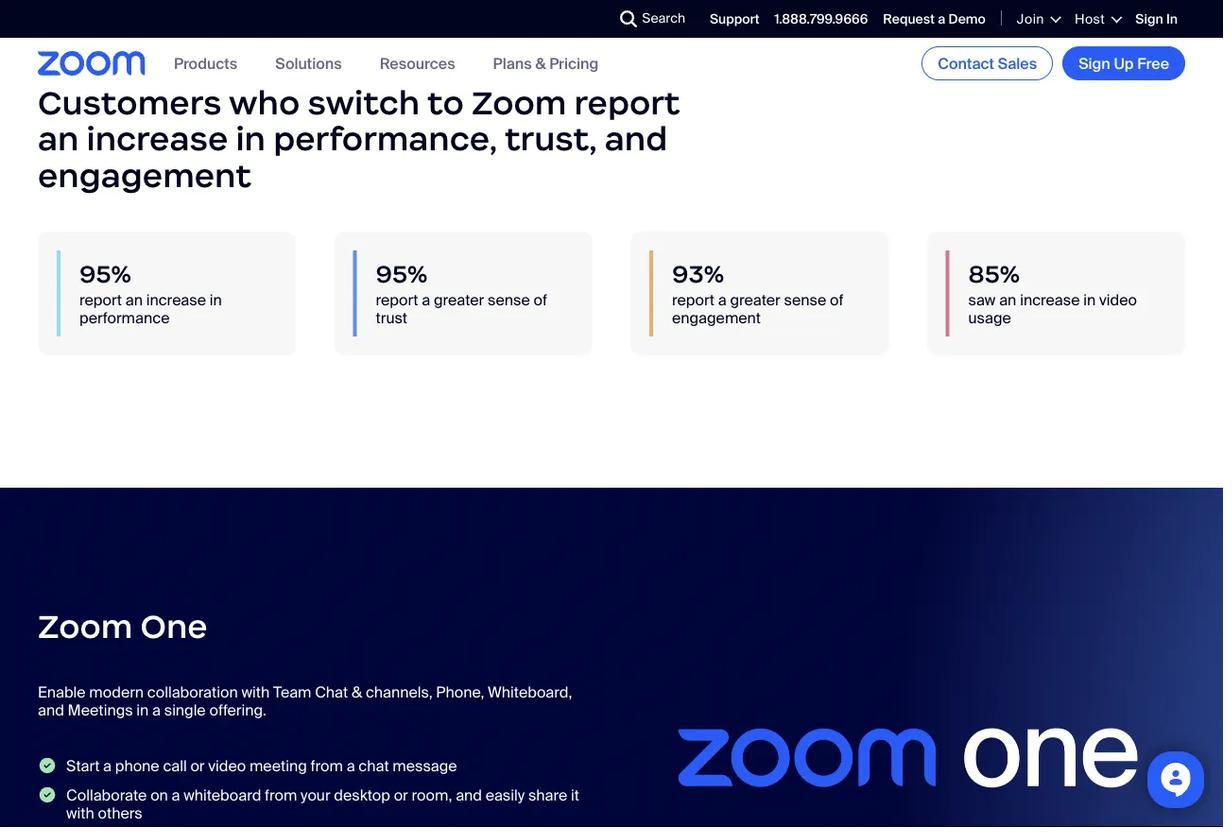 Task type: locate. For each thing, give the bounding box(es) containing it.
1 horizontal spatial engagement
[[672, 309, 761, 328]]

0 horizontal spatial video
[[208, 757, 246, 777]]

sign left up
[[1079, 53, 1111, 73]]

sense
[[488, 290, 530, 310], [784, 290, 827, 310]]

an inside customers who switch to zoom report an increase in performance, trust, and engagement
[[38, 119, 79, 160]]

of inside 95% report a greater sense of trust
[[534, 290, 548, 310]]

greater
[[434, 290, 484, 310], [730, 290, 781, 310]]

95%
[[79, 258, 131, 289], [376, 258, 428, 289]]

1 horizontal spatial zoom
[[472, 82, 567, 124]]

an
[[38, 119, 79, 160], [125, 290, 143, 310], [1000, 290, 1017, 310]]

a left single
[[152, 701, 161, 721]]

2 greater from the left
[[730, 290, 781, 310]]

a down 93%
[[718, 290, 727, 310]]

search image
[[621, 10, 638, 27], [621, 10, 638, 27]]

and
[[605, 119, 668, 160], [38, 701, 64, 721], [456, 787, 482, 806]]

sense inside 95% report a greater sense of trust
[[488, 290, 530, 310]]

increase
[[87, 119, 228, 160], [146, 290, 206, 310], [1020, 290, 1080, 310]]

and right trust,
[[605, 119, 668, 160]]

with inside enable modern collaboration with team chat & channels, phone, whiteboard, and meetings in a single offering.
[[242, 683, 270, 703]]

greater inside 93% report a greater sense of engagement
[[730, 290, 781, 310]]

host button
[[1075, 10, 1121, 28]]

your
[[301, 787, 331, 806]]

others
[[98, 805, 143, 825]]

1 vertical spatial video
[[208, 757, 246, 777]]

engagement inside customers who switch to zoom report an increase in performance, trust, and engagement
[[38, 155, 251, 196]]

products
[[174, 53, 238, 73]]

increase for 95%
[[146, 290, 206, 310]]

in inside "85% saw an increase in video usage"
[[1084, 290, 1096, 310]]

it
[[571, 787, 580, 806]]

0 horizontal spatial with
[[66, 805, 94, 825]]

request
[[883, 10, 935, 28]]

1 horizontal spatial an
[[125, 290, 143, 310]]

plans & pricing link
[[493, 53, 599, 73]]

0 vertical spatial engagement
[[38, 155, 251, 196]]

zoom logo image
[[38, 51, 146, 75]]

1 95% from the left
[[79, 258, 131, 289]]

performance
[[79, 309, 170, 328]]

and left easily on the left of page
[[456, 787, 482, 806]]

with left "others"
[[66, 805, 94, 825]]

0 horizontal spatial sign
[[1079, 53, 1111, 73]]

greater inside 95% report a greater sense of trust
[[434, 290, 484, 310]]

or left the room,
[[394, 787, 408, 806]]

1 vertical spatial &
[[352, 683, 362, 703]]

1 horizontal spatial from
[[311, 757, 343, 777]]

customers who switch to zoom report an increase in performance, trust, and engagement
[[38, 82, 680, 196]]

sign for sign in
[[1136, 10, 1164, 28]]

a right on
[[172, 787, 180, 806]]

plans & pricing
[[493, 53, 599, 73]]

who
[[229, 82, 300, 124]]

from inside the collaborate on a whiteboard from your desktop or room, and easily share it with others
[[265, 787, 297, 806]]

0 horizontal spatial or
[[190, 757, 205, 777]]

1 of from the left
[[534, 290, 548, 310]]

chat
[[315, 683, 348, 703]]

zoom down plans
[[472, 82, 567, 124]]

sales
[[998, 53, 1037, 73]]

and inside enable modern collaboration with team chat & channels, phone, whiteboard, and meetings in a single offering.
[[38, 701, 64, 721]]

and inside customers who switch to zoom report an increase in performance, trust, and engagement
[[605, 119, 668, 160]]

solutions button
[[275, 53, 342, 73]]

sense inside 93% report a greater sense of engagement
[[784, 290, 827, 310]]

an inside 95% report an increase in performance
[[125, 290, 143, 310]]

0 horizontal spatial an
[[38, 119, 79, 160]]

0 vertical spatial or
[[190, 757, 205, 777]]

a right trust
[[422, 290, 430, 310]]

engagement down customers
[[38, 155, 251, 196]]

&
[[536, 53, 546, 73], [352, 683, 362, 703]]

95% report a greater sense of trust
[[376, 258, 548, 328]]

0 vertical spatial video
[[1100, 290, 1138, 310]]

zoom inside customers who switch to zoom report an increase in performance, trust, and engagement
[[472, 82, 567, 124]]

plans
[[493, 53, 532, 73]]

zoom one logo image
[[631, 602, 1186, 827]]

0 vertical spatial sign
[[1136, 10, 1164, 28]]

start a phone call or video meeting from a chat message
[[66, 757, 457, 777]]

of inside 93% report a greater sense of engagement
[[830, 290, 844, 310]]

whiteboard,
[[488, 683, 572, 703]]

0 horizontal spatial of
[[534, 290, 548, 310]]

in
[[236, 119, 266, 160], [210, 290, 222, 310], [1084, 290, 1096, 310], [136, 701, 149, 721]]

0 horizontal spatial 95%
[[79, 258, 131, 289]]

0 horizontal spatial and
[[38, 701, 64, 721]]

sign up free link
[[1063, 46, 1186, 80]]

or
[[190, 757, 205, 777], [394, 787, 408, 806]]

report
[[575, 82, 680, 124], [79, 290, 122, 310], [376, 290, 418, 310], [672, 290, 715, 310]]

enable modern collaboration with team chat & channels, phone, whiteboard, and meetings in a single offering.
[[38, 683, 572, 721]]

of
[[534, 290, 548, 310], [830, 290, 844, 310]]

1 horizontal spatial sign
[[1136, 10, 1164, 28]]

95% up performance on the top left of the page
[[79, 258, 131, 289]]

increase inside "85% saw an increase in video usage"
[[1020, 290, 1080, 310]]

from down meeting
[[265, 787, 297, 806]]

with
[[242, 683, 270, 703], [66, 805, 94, 825]]

contact sales link
[[922, 46, 1054, 80]]

2 sense from the left
[[784, 290, 827, 310]]

zoom up enable on the left of the page
[[38, 607, 133, 648]]

1 vertical spatial engagement
[[672, 309, 761, 328]]

customers
[[38, 82, 222, 124]]

0 horizontal spatial &
[[352, 683, 362, 703]]

1 horizontal spatial greater
[[730, 290, 781, 310]]

1 horizontal spatial or
[[394, 787, 408, 806]]

1 horizontal spatial sense
[[784, 290, 827, 310]]

and left meetings
[[38, 701, 64, 721]]

0 vertical spatial and
[[605, 119, 668, 160]]

switch
[[308, 82, 420, 124]]

team
[[273, 683, 312, 703]]

room,
[[412, 787, 452, 806]]

85%
[[969, 258, 1020, 289]]

2 of from the left
[[830, 290, 844, 310]]

share
[[528, 787, 568, 806]]

an inside "85% saw an increase in video usage"
[[1000, 290, 1017, 310]]

from up 'your'
[[311, 757, 343, 777]]

95% up trust
[[376, 258, 428, 289]]

1 horizontal spatial video
[[1100, 290, 1138, 310]]

1 vertical spatial from
[[265, 787, 297, 806]]

meetings
[[68, 701, 133, 721]]

with left team
[[242, 683, 270, 703]]

1 vertical spatial sign
[[1079, 53, 1111, 73]]

a left demo
[[938, 10, 946, 28]]

offering.
[[209, 701, 267, 721]]

1 vertical spatial or
[[394, 787, 408, 806]]

95% inside 95% report a greater sense of trust
[[376, 258, 428, 289]]

1 vertical spatial with
[[66, 805, 94, 825]]

resources
[[380, 53, 455, 73]]

a inside enable modern collaboration with team chat & channels, phone, whiteboard, and meetings in a single offering.
[[152, 701, 161, 721]]

single
[[164, 701, 206, 721]]

0 horizontal spatial engagement
[[38, 155, 251, 196]]

a
[[938, 10, 946, 28], [422, 290, 430, 310], [718, 290, 727, 310], [152, 701, 161, 721], [103, 757, 112, 777], [347, 757, 355, 777], [172, 787, 180, 806]]

sign
[[1136, 10, 1164, 28], [1079, 53, 1111, 73]]

usage
[[969, 309, 1012, 328]]

whiteboard
[[184, 787, 261, 806]]

1 vertical spatial and
[[38, 701, 64, 721]]

or right call
[[190, 757, 205, 777]]

1 horizontal spatial and
[[456, 787, 482, 806]]

on
[[150, 787, 168, 806]]

and inside the collaborate on a whiteboard from your desktop or room, and easily share it with others
[[456, 787, 482, 806]]

95% inside 95% report an increase in performance
[[79, 258, 131, 289]]

0 vertical spatial &
[[536, 53, 546, 73]]

& right chat
[[352, 683, 362, 703]]

2 vertical spatial and
[[456, 787, 482, 806]]

1 horizontal spatial 95%
[[376, 258, 428, 289]]

1 vertical spatial zoom
[[38, 607, 133, 648]]

engagement down 93%
[[672, 309, 761, 328]]

report for 93% report a greater sense of engagement
[[672, 290, 715, 310]]

0 horizontal spatial sense
[[488, 290, 530, 310]]

collaborate on a whiteboard from your desktop or room, and easily share it with others
[[66, 787, 580, 825]]

1 sense from the left
[[488, 290, 530, 310]]

2 horizontal spatial and
[[605, 119, 668, 160]]

increase inside 95% report an increase in performance
[[146, 290, 206, 310]]

report inside 93% report a greater sense of engagement
[[672, 290, 715, 310]]

video inside "85% saw an increase in video usage"
[[1100, 290, 1138, 310]]

2 horizontal spatial an
[[1000, 290, 1017, 310]]

performance,
[[273, 119, 497, 160]]

zoom
[[472, 82, 567, 124], [38, 607, 133, 648]]

increase inside customers who switch to zoom report an increase in performance, trust, and engagement
[[87, 119, 228, 160]]

1 greater from the left
[[434, 290, 484, 310]]

sign left in
[[1136, 10, 1164, 28]]

2 95% from the left
[[376, 258, 428, 289]]

video
[[1100, 290, 1138, 310], [208, 757, 246, 777]]

& right plans
[[536, 53, 546, 73]]

1 horizontal spatial with
[[242, 683, 270, 703]]

join button
[[1017, 10, 1060, 28]]

report inside 95% report an increase in performance
[[79, 290, 122, 310]]

sign for sign up free
[[1079, 53, 1111, 73]]

0 vertical spatial with
[[242, 683, 270, 703]]

greater for 93%
[[730, 290, 781, 310]]

1 horizontal spatial &
[[536, 53, 546, 73]]

0 horizontal spatial from
[[265, 787, 297, 806]]

products button
[[174, 53, 238, 73]]

report inside 95% report a greater sense of trust
[[376, 290, 418, 310]]

0 horizontal spatial greater
[[434, 290, 484, 310]]

& inside enable modern collaboration with team chat & channels, phone, whiteboard, and meetings in a single offering.
[[352, 683, 362, 703]]

engagement
[[38, 155, 251, 196], [672, 309, 761, 328]]

1 horizontal spatial of
[[830, 290, 844, 310]]

0 vertical spatial zoom
[[472, 82, 567, 124]]

trust,
[[505, 119, 597, 160]]

video for 85%
[[1100, 290, 1138, 310]]



Task type: vqa. For each thing, say whether or not it's contained in the screenshot.
video to the bottom
yes



Task type: describe. For each thing, give the bounding box(es) containing it.
up
[[1114, 53, 1134, 73]]

93%
[[672, 258, 724, 289]]

video for start
[[208, 757, 246, 777]]

in inside 95% report an increase in performance
[[210, 290, 222, 310]]

start
[[66, 757, 100, 777]]

call
[[163, 757, 187, 777]]

support link
[[710, 10, 760, 28]]

search
[[642, 9, 686, 27]]

demo
[[949, 10, 986, 28]]

message
[[393, 757, 457, 777]]

pricing
[[550, 53, 599, 73]]

zoom one
[[38, 607, 208, 648]]

desktop
[[334, 787, 390, 806]]

report for 95% report a greater sense of trust
[[376, 290, 418, 310]]

1.888.799.9666 link
[[775, 10, 868, 28]]

phone,
[[436, 683, 484, 703]]

report for 95% report an increase in performance
[[79, 290, 122, 310]]

93% report a greater sense of engagement
[[672, 258, 844, 328]]

host
[[1075, 10, 1106, 28]]

request a demo
[[883, 10, 986, 28]]

chat
[[359, 757, 389, 777]]

resources button
[[380, 53, 455, 73]]

sign in link
[[1136, 10, 1178, 28]]

or inside the collaborate on a whiteboard from your desktop or room, and easily share it with others
[[394, 787, 408, 806]]

free
[[1138, 53, 1170, 73]]

collaborate
[[66, 787, 147, 806]]

95% for 95% report a greater sense of trust
[[376, 258, 428, 289]]

an for 85%
[[1000, 290, 1017, 310]]

enable
[[38, 683, 86, 703]]

85% saw an increase in video usage
[[969, 258, 1138, 328]]

0 horizontal spatial zoom
[[38, 607, 133, 648]]

a inside 93% report a greater sense of engagement
[[718, 290, 727, 310]]

a inside 95% report a greater sense of trust
[[422, 290, 430, 310]]

in inside enable modern collaboration with team chat & channels, phone, whiteboard, and meetings in a single offering.
[[136, 701, 149, 721]]

collaboration
[[147, 683, 238, 703]]

sign up free
[[1079, 53, 1170, 73]]

engagement inside 93% report a greater sense of engagement
[[672, 309, 761, 328]]

95% report an increase in performance
[[79, 258, 222, 328]]

of for 93%
[[830, 290, 844, 310]]

an for 95%
[[125, 290, 143, 310]]

sign in
[[1136, 10, 1178, 28]]

contact
[[938, 53, 995, 73]]

modern
[[89, 683, 144, 703]]

95% for 95% report an increase in performance
[[79, 258, 131, 289]]

a left chat
[[347, 757, 355, 777]]

in
[[1167, 10, 1178, 28]]

contact sales
[[938, 53, 1037, 73]]

phone
[[115, 757, 159, 777]]

sense for 93%
[[784, 290, 827, 310]]

to
[[427, 82, 464, 124]]

saw
[[969, 290, 996, 310]]

one
[[140, 607, 208, 648]]

a right start
[[103, 757, 112, 777]]

solutions
[[275, 53, 342, 73]]

with inside the collaborate on a whiteboard from your desktop or room, and easily share it with others
[[66, 805, 94, 825]]

easily
[[486, 787, 525, 806]]

of for 95%
[[534, 290, 548, 310]]

sense for 95%
[[488, 290, 530, 310]]

join
[[1017, 10, 1045, 28]]

support
[[710, 10, 760, 28]]

channels,
[[366, 683, 433, 703]]

greater for 95%
[[434, 290, 484, 310]]

in inside customers who switch to zoom report an increase in performance, trust, and engagement
[[236, 119, 266, 160]]

trust
[[376, 309, 408, 328]]

0 vertical spatial from
[[311, 757, 343, 777]]

report inside customers who switch to zoom report an increase in performance, trust, and engagement
[[575, 82, 680, 124]]

meeting
[[250, 757, 307, 777]]

1.888.799.9666
[[775, 10, 868, 28]]

request a demo link
[[883, 10, 986, 28]]

increase for 85%
[[1020, 290, 1080, 310]]

a inside the collaborate on a whiteboard from your desktop or room, and easily share it with others
[[172, 787, 180, 806]]



